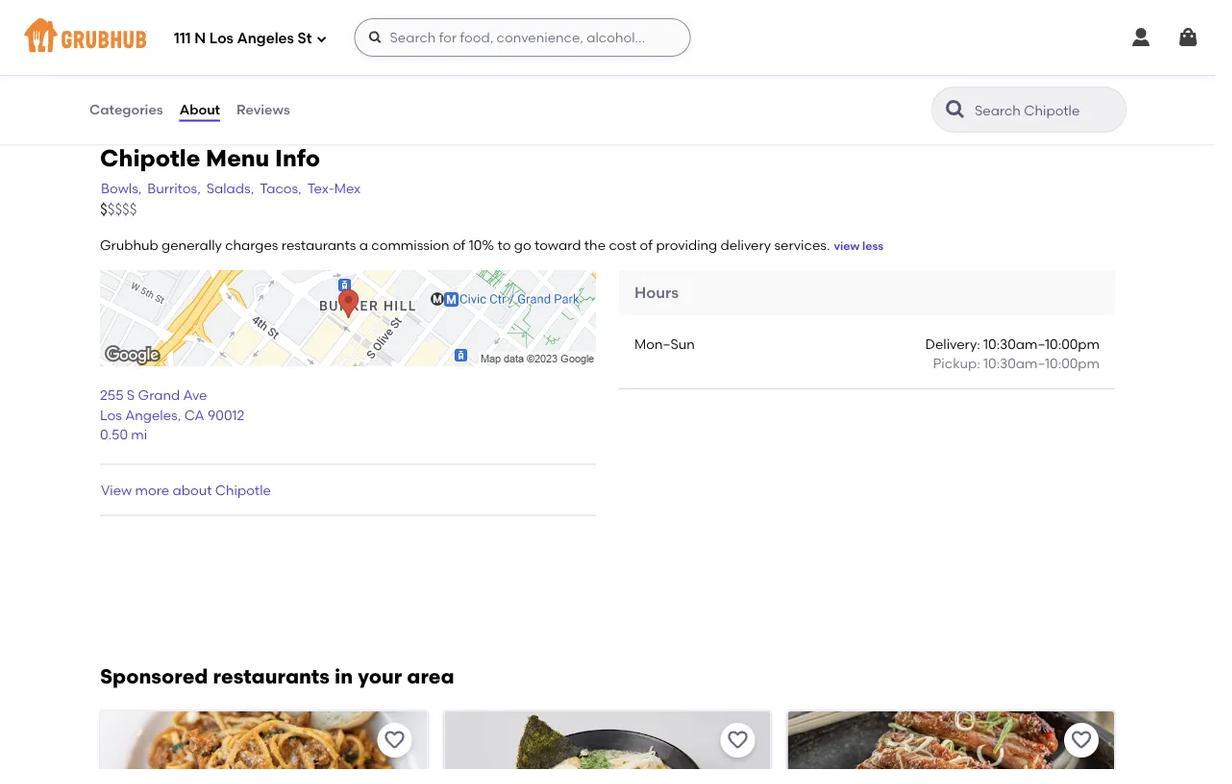 Task type: locate. For each thing, give the bounding box(es) containing it.
1 10:30am–10:00pm from the top
[[984, 336, 1100, 352]]

255 s grand ave los angeles , ca 90012 0.50 mi
[[100, 387, 245, 443]]

sponsored restaurants in your area
[[100, 664, 454, 689]]

delivery: 10:30am–10:00pm
[[926, 336, 1100, 352]]

cost
[[609, 237, 637, 253]]

reviews
[[237, 101, 290, 118]]

amandine patisserie cafe logo image
[[101, 711, 427, 770]]

10:30am–10:00pm up the pickup: 10:30am–10:00pm on the top right
[[984, 336, 1100, 352]]

1 horizontal spatial save this restaurant image
[[727, 729, 750, 752]]

restaurants
[[282, 237, 356, 253], [213, 664, 330, 689]]

ave
[[183, 387, 207, 404]]

charges
[[225, 237, 278, 253]]

save this restaurant button
[[377, 723, 412, 757], [721, 723, 755, 757], [1064, 723, 1099, 757]]

chipotle
[[100, 144, 200, 172], [215, 482, 271, 498]]

2 save this restaurant button from the left
[[721, 723, 755, 757]]

0 vertical spatial angeles
[[237, 30, 294, 47]]

1 vertical spatial angeles
[[125, 407, 178, 423]]

10:30am–10:00pm
[[984, 336, 1100, 352], [984, 355, 1100, 371]]

view less button
[[834, 238, 884, 255]]

of left 10%
[[453, 237, 466, 253]]

1 save this restaurant button from the left
[[377, 723, 412, 757]]

0 vertical spatial 10:30am–10:00pm
[[984, 336, 1100, 352]]

1 vertical spatial los
[[100, 407, 122, 423]]

2 of from the left
[[640, 237, 653, 253]]

restaurants up amandine patisserie cafe logo
[[213, 664, 330, 689]]

90012
[[208, 407, 245, 423]]

los
[[209, 30, 234, 47], [100, 407, 122, 423]]

2 horizontal spatial svg image
[[1177, 26, 1200, 49]]

1 horizontal spatial save this restaurant button
[[721, 723, 755, 757]]

0 vertical spatial chipotle
[[100, 144, 200, 172]]

grubhub generally charges restaurants a commission of 10% to go toward the cost of providing delivery services. view less
[[100, 237, 884, 253]]

save this restaurant image for amandine patisserie cafe logo
[[383, 729, 406, 752]]

the
[[584, 237, 606, 253]]

los down 255
[[100, 407, 122, 423]]

about
[[179, 101, 220, 118]]

angeles down grand
[[125, 407, 178, 423]]

2 10:30am–10:00pm from the top
[[984, 355, 1100, 371]]

main navigation navigation
[[0, 0, 1215, 75]]

view
[[834, 239, 860, 253]]

10:30am–10:00pm down delivery: 10:30am–10:00pm
[[984, 355, 1100, 371]]

a
[[359, 237, 368, 253]]

2 horizontal spatial save this restaurant button
[[1064, 723, 1099, 757]]

3 save this restaurant image from the left
[[1070, 729, 1093, 752]]

los inside main navigation 'navigation'
[[209, 30, 234, 47]]

0 horizontal spatial of
[[453, 237, 466, 253]]

save this restaurant image
[[383, 729, 406, 752], [727, 729, 750, 752], [1070, 729, 1093, 752]]

1 of from the left
[[453, 237, 466, 253]]

0 horizontal spatial svg image
[[368, 30, 383, 45]]

2 save this restaurant image from the left
[[727, 729, 750, 752]]

chipotle up "burritos,"
[[100, 144, 200, 172]]

bowls, burritos, salads, tacos, tex-mex
[[101, 180, 361, 196]]

1 horizontal spatial of
[[640, 237, 653, 253]]

0 horizontal spatial save this restaurant button
[[377, 723, 412, 757]]

0 horizontal spatial los
[[100, 407, 122, 423]]

save this restaurant image for pig slut logo
[[1070, 729, 1093, 752]]

view more about chipotle
[[101, 482, 271, 498]]

mex
[[334, 180, 361, 196]]

tex-
[[307, 180, 334, 196]]

los right n
[[209, 30, 234, 47]]

0 horizontal spatial angeles
[[125, 407, 178, 423]]

menu
[[206, 144, 269, 172]]

10%
[[469, 237, 494, 253]]

0 horizontal spatial save this restaurant image
[[383, 729, 406, 752]]

angeles left st
[[237, 30, 294, 47]]

pig slut logo image
[[788, 711, 1114, 770]]

1 vertical spatial 10:30am–10:00pm
[[984, 355, 1100, 371]]

restaurants left a at the left top of the page
[[282, 237, 356, 253]]

pickup:
[[933, 355, 980, 371]]

1 horizontal spatial angeles
[[237, 30, 294, 47]]

commission
[[371, 237, 450, 253]]

tacos,
[[260, 180, 302, 196]]

st
[[298, 30, 312, 47]]

chipotle right about
[[215, 482, 271, 498]]

255
[[100, 387, 124, 404]]

1 vertical spatial chipotle
[[215, 482, 271, 498]]

of right the "cost"
[[640, 237, 653, 253]]

save this restaurant button for amandine patisserie cafe logo
[[377, 723, 412, 757]]

1 horizontal spatial los
[[209, 30, 234, 47]]

grand
[[138, 387, 180, 404]]

3 save this restaurant button from the left
[[1064, 723, 1099, 757]]

categories
[[89, 101, 163, 118]]

bowls, button
[[100, 177, 143, 199]]

0 vertical spatial los
[[209, 30, 234, 47]]

toward
[[535, 237, 581, 253]]

save this restaurant button for pig slut logo
[[1064, 723, 1099, 757]]

$$$$$
[[100, 200, 137, 218]]

angeles
[[237, 30, 294, 47], [125, 407, 178, 423]]

1 save this restaurant image from the left
[[383, 729, 406, 752]]

2 horizontal spatial save this restaurant image
[[1070, 729, 1093, 752]]

search icon image
[[944, 98, 967, 121]]

svg image
[[1130, 26, 1153, 49], [1177, 26, 1200, 49], [368, 30, 383, 45]]

10:30am–10:00pm for pickup: 10:30am–10:00pm
[[984, 355, 1100, 371]]

delivery
[[721, 237, 771, 253]]

generally
[[162, 237, 222, 253]]

svg image
[[316, 33, 327, 45]]

of
[[453, 237, 466, 253], [640, 237, 653, 253]]



Task type: describe. For each thing, give the bounding box(es) containing it.
reviews button
[[236, 75, 291, 144]]

Search for food, convenience, alcohol... search field
[[354, 18, 691, 57]]

save this restaurant image for 'blosom japanese restaurant (w 3rd st) logo' at the bottom of the page
[[727, 729, 750, 752]]

burritos, button
[[146, 177, 202, 199]]

tacos, button
[[259, 177, 303, 199]]

1 vertical spatial restaurants
[[213, 664, 330, 689]]

salads, button
[[206, 177, 255, 199]]

0 horizontal spatial chipotle
[[100, 144, 200, 172]]

pickup: 10:30am–10:00pm
[[933, 355, 1100, 371]]

n
[[194, 30, 206, 47]]

111
[[174, 30, 191, 47]]

s
[[127, 387, 135, 404]]

go
[[514, 237, 531, 253]]

providing
[[656, 237, 718, 253]]

save this restaurant button for 'blosom japanese restaurant (w 3rd st) logo' at the bottom of the page
[[721, 723, 755, 757]]

mi
[[131, 426, 147, 443]]

grubhub
[[100, 237, 158, 253]]

about
[[173, 482, 212, 498]]

view
[[101, 482, 132, 498]]

to
[[498, 237, 511, 253]]

info
[[275, 144, 320, 172]]

0 vertical spatial restaurants
[[282, 237, 356, 253]]

blosom japanese restaurant (w 3rd st) logo image
[[445, 711, 771, 770]]

ca
[[184, 407, 205, 423]]

less
[[863, 239, 884, 253]]

about button
[[179, 75, 221, 144]]

delivery:
[[926, 336, 980, 352]]

chipotle menu info
[[100, 144, 320, 172]]

angeles inside 255 s grand ave los angeles , ca 90012 0.50 mi
[[125, 407, 178, 423]]

burritos,
[[147, 180, 201, 196]]

area
[[407, 664, 454, 689]]

services.
[[774, 237, 830, 253]]

,
[[178, 407, 181, 423]]

more
[[135, 482, 169, 498]]

categories button
[[88, 75, 164, 144]]

mon–sun
[[635, 336, 695, 352]]

bowls,
[[101, 180, 142, 196]]

in
[[335, 664, 353, 689]]

tex-mex button
[[306, 177, 362, 199]]

Search Chipotle search field
[[973, 101, 1120, 119]]

10:30am–10:00pm for delivery: 10:30am–10:00pm
[[984, 336, 1100, 352]]

sponsored
[[100, 664, 208, 689]]

angeles inside main navigation 'navigation'
[[237, 30, 294, 47]]

$
[[100, 200, 107, 218]]

los inside 255 s grand ave los angeles , ca 90012 0.50 mi
[[100, 407, 122, 423]]

1 horizontal spatial chipotle
[[215, 482, 271, 498]]

salads,
[[206, 180, 254, 196]]

111 n los angeles st
[[174, 30, 312, 47]]

your
[[358, 664, 402, 689]]

1 horizontal spatial svg image
[[1130, 26, 1153, 49]]

hours
[[635, 283, 679, 302]]

0.50
[[100, 426, 128, 443]]



Task type: vqa. For each thing, say whether or not it's contained in the screenshot.
left '1'
no



